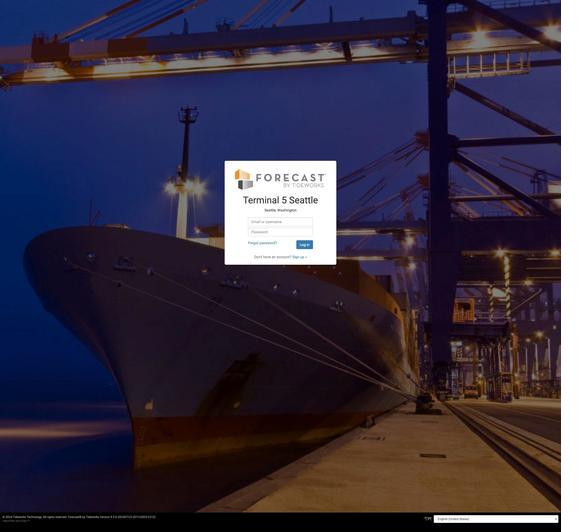 Task type: vqa. For each thing, say whether or not it's contained in the screenshot.
right VERIFIED
no



Task type: describe. For each thing, give the bounding box(es) containing it.
forecast® by tideworks image
[[235, 169, 326, 190]]



Task type: locate. For each thing, give the bounding box(es) containing it.
Password password field
[[248, 228, 313, 237]]

Email or username text field
[[248, 218, 313, 226]]



